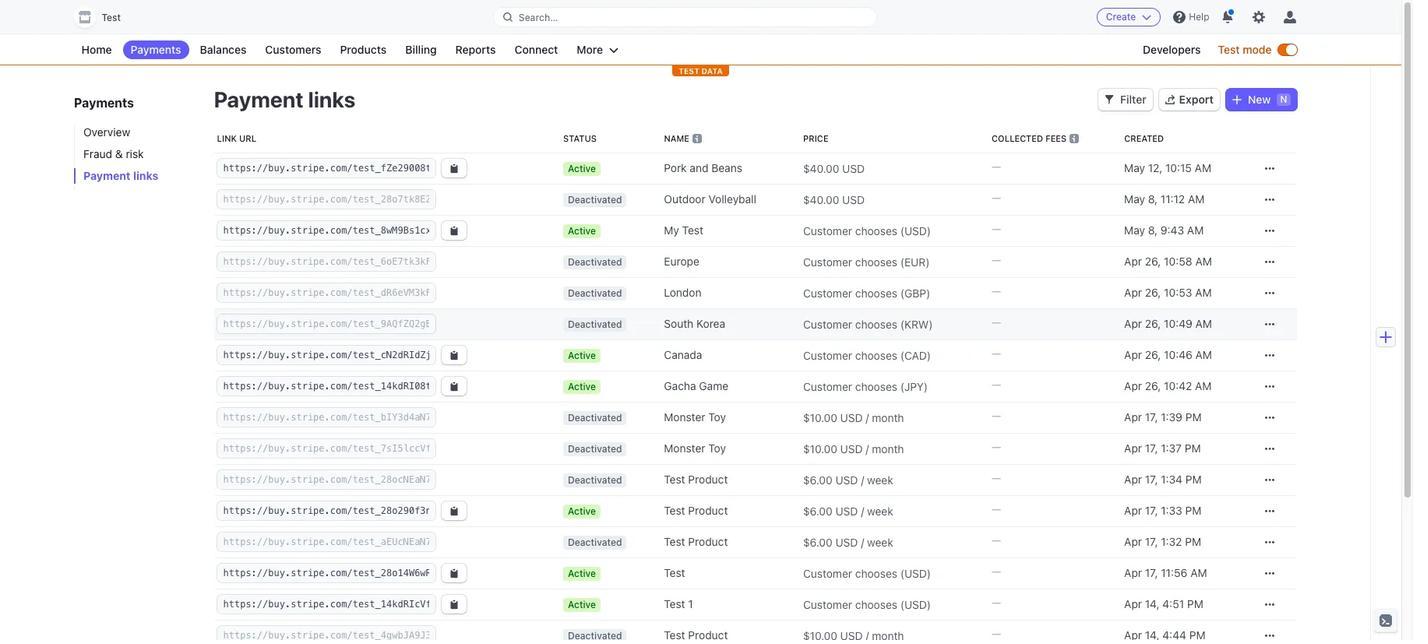 Task type: describe. For each thing, give the bounding box(es) containing it.
customer chooses (usd) link for 1
[[797, 592, 986, 618]]

$40.00 for outdoor volleyball
[[803, 193, 840, 206]]

more button
[[569, 41, 627, 59]]

17, for 1:39
[[1145, 411, 1158, 424]]

am for apr 17, 11:56 am
[[1191, 567, 1208, 580]]

europe link
[[658, 248, 797, 276]]

pm for apr 17, 1:33 pm
[[1186, 504, 1202, 517]]

active for pork and beans
[[568, 163, 596, 175]]

17, for 1:37
[[1145, 442, 1158, 455]]

my
[[664, 224, 680, 237]]

10:46
[[1164, 348, 1193, 362]]

payment links inside payment links link
[[83, 169, 158, 182]]

customer chooses (cad)
[[803, 349, 931, 362]]

$10.00 for apr 17, 1:37 pm
[[803, 442, 838, 456]]

$6.00 usd / week for apr 17, 1:34 pm
[[803, 473, 894, 487]]

11:56
[[1161, 567, 1188, 580]]

mode
[[1243, 43, 1272, 56]]

monster toy link for apr 17, 1:39 pm
[[658, 404, 797, 432]]

test button
[[74, 6, 136, 28]]

test product link for apr 17, 1:32 pm
[[658, 528, 797, 556]]

0 horizontal spatial links
[[133, 169, 158, 182]]

billing link
[[398, 41, 445, 59]]

europe
[[664, 255, 700, 268]]

active for gacha game
[[568, 381, 596, 393]]

balances
[[200, 43, 247, 56]]

may 8, 11:12 am
[[1125, 192, 1205, 206]]

deactivated link for apr 17, 1:34 pm
[[557, 466, 658, 494]]

— link for apr 17, 1:37 pm
[[986, 433, 1118, 464]]

my test link
[[658, 217, 797, 245]]

— for apr 26, 10:46 am
[[992, 347, 1002, 360]]

balances link
[[192, 41, 254, 59]]

product for apr 17, 1:33 pm
[[688, 504, 728, 517]]

10:15
[[1166, 161, 1192, 175]]

may 12, 10:15 am
[[1125, 161, 1212, 175]]

name
[[664, 133, 690, 143]]

Search… search field
[[494, 7, 877, 27]]

test data
[[679, 66, 723, 76]]

11:12
[[1161, 192, 1186, 206]]

fees
[[1046, 133, 1067, 143]]

chooses for test
[[856, 567, 898, 580]]

apr 17, 1:34 pm
[[1125, 473, 1202, 486]]

am for may 8, 11:12 am
[[1189, 192, 1205, 206]]

fraud & risk link
[[74, 147, 198, 162]]

apr 26, 10:42 am link
[[1118, 373, 1252, 401]]

test 1
[[664, 598, 693, 611]]

deactivated for apr 17, 1:37 pm
[[568, 443, 622, 455]]

apr 17, 1:34 pm link
[[1118, 466, 1252, 494]]

apr 17, 1:33 pm link
[[1118, 497, 1252, 525]]

$10.00 for apr 17, 1:39 pm
[[803, 411, 838, 424]]

payment links link
[[74, 168, 198, 184]]

export button
[[1159, 89, 1221, 111]]

and
[[690, 161, 709, 175]]

chooses for gacha game
[[856, 380, 898, 393]]

active for test
[[568, 568, 596, 580]]

overview
[[83, 125, 130, 139]]

pm for apr 17, 1:32 pm
[[1186, 535, 1202, 549]]

filter button
[[1099, 89, 1153, 111]]

pm for apr 17, 1:34 pm
[[1186, 473, 1202, 486]]

apr 17, 1:37 pm link
[[1118, 435, 1252, 463]]

pm for apr 14, 4:51 pm
[[1188, 598, 1204, 611]]

active for my test
[[568, 225, 596, 237]]

10:53
[[1164, 286, 1193, 299]]

— for apr 17, 11:56 am
[[992, 565, 1002, 578]]

may for may 12, 10:15 am
[[1125, 161, 1146, 175]]

2 customer chooses (usd) link from the top
[[797, 561, 986, 586]]

$10.00 usd / month for apr 17, 1:37 pm
[[803, 442, 904, 456]]

customer chooses (krw) link
[[797, 311, 986, 337]]

/ for apr 17, 1:37 pm
[[866, 442, 869, 456]]

2 (usd) from the top
[[901, 567, 931, 580]]

gacha game
[[664, 380, 729, 393]]

customer chooses (usd) link for test
[[797, 218, 986, 244]]

apr for apr 26, 10:58 am
[[1125, 255, 1143, 268]]

$6.00 usd / week for apr 17, 1:33 pm
[[803, 505, 894, 518]]

url
[[239, 133, 257, 143]]

customer for canada
[[803, 349, 853, 362]]

customer chooses (gbp)
[[803, 286, 931, 300]]

deactivated link for apr 26, 10:53 am
[[557, 279, 658, 307]]

customer chooses (jpy) link
[[797, 374, 986, 399]]

26, for 10:46
[[1145, 348, 1162, 362]]

chooses for test 1
[[856, 598, 898, 611]]

— for apr 26, 10:49 am
[[992, 316, 1002, 329]]

— for apr 17, 1:33 pm
[[992, 503, 1002, 516]]

customer chooses (krw)
[[803, 318, 933, 331]]

risk
[[125, 147, 143, 161]]

svg image inside "filter" "popup button"
[[1105, 95, 1114, 104]]

— for apr 26, 10:58 am
[[992, 253, 1002, 267]]

apr for apr 26, 10:46 am
[[1125, 348, 1143, 362]]

usd for apr 17, 1:34 pm
[[836, 473, 858, 487]]

month for apr 17, 1:37 pm
[[872, 442, 904, 456]]

2 customer chooses (usd) from the top
[[803, 567, 931, 580]]

10:42
[[1164, 380, 1193, 393]]

— for may 8, 11:12 am
[[992, 191, 1002, 204]]

n
[[1281, 94, 1288, 105]]

customers
[[265, 43, 321, 56]]

/ for apr 17, 1:39 pm
[[866, 411, 869, 424]]

1:37
[[1161, 442, 1182, 455]]

status
[[563, 133, 597, 143]]

customer for europe
[[803, 255, 853, 268]]

south
[[664, 317, 694, 330]]

— for may 8, 9:43 am
[[992, 222, 1002, 235]]

may 12, 10:15 am link
[[1118, 154, 1252, 182]]

filter
[[1121, 93, 1147, 106]]

product for apr 17, 1:34 pm
[[688, 473, 728, 486]]

apr for apr 17, 1:32 pm
[[1125, 535, 1143, 549]]

deactivated for may 8, 11:12 am
[[568, 194, 622, 206]]

chooses for south korea
[[856, 318, 898, 331]]

customer chooses (gbp) link
[[797, 280, 986, 306]]

$10.00 usd / month link for apr 17, 1:39 pm
[[797, 405, 986, 431]]

$40.00 usd for outdoor volleyball
[[803, 193, 865, 206]]

gacha
[[664, 380, 696, 393]]

customer for south korea
[[803, 318, 853, 331]]

created
[[1125, 133, 1164, 143]]

1
[[688, 598, 693, 611]]

pork
[[664, 161, 687, 175]]

game
[[699, 380, 729, 393]]

apr for apr 14, 4:51 pm
[[1125, 598, 1143, 611]]

home
[[81, 43, 112, 56]]

my test
[[664, 224, 704, 237]]

/ for apr 17, 1:34 pm
[[861, 473, 865, 487]]

customer chooses (usd) for 1
[[803, 598, 931, 611]]

customer chooses (usd) for test
[[803, 224, 931, 237]]

am for apr 26, 10:49 am
[[1196, 317, 1213, 330]]

fraud & risk
[[83, 147, 143, 161]]

help
[[1190, 11, 1210, 23]]

12,
[[1149, 161, 1163, 175]]

usd for apr 17, 1:33 pm
[[836, 505, 858, 518]]

test link
[[658, 560, 797, 588]]

outdoor volleyball
[[664, 192, 757, 206]]

apr 17, 1:39 pm
[[1125, 411, 1202, 424]]

1:39
[[1161, 411, 1183, 424]]

create button
[[1097, 8, 1162, 26]]

korea
[[697, 317, 726, 330]]

may 8, 11:12 am link
[[1118, 185, 1252, 214]]

active link for gacha game
[[557, 373, 658, 401]]

test product link for apr 17, 1:34 pm
[[658, 466, 797, 494]]

help button
[[1168, 5, 1216, 30]]

/ for apr 17, 1:32 pm
[[861, 536, 865, 549]]

active link for canada
[[557, 341, 658, 369]]

create
[[1106, 11, 1137, 23]]

monster toy for apr 17, 1:37 pm
[[664, 442, 726, 455]]

(eur)
[[901, 255, 930, 268]]

customer chooses (eur) link
[[797, 249, 986, 275]]

toy for apr 17, 1:37 pm
[[709, 442, 726, 455]]

test mode
[[1219, 43, 1272, 56]]

pork and beans link
[[658, 154, 797, 182]]

collected fees
[[992, 133, 1067, 143]]

apr 26, 10:42 am
[[1125, 380, 1212, 393]]

may for may 8, 9:43 am
[[1125, 224, 1146, 237]]

developers
[[1143, 43, 1201, 56]]

may 8, 9:43 am
[[1125, 224, 1204, 237]]

— link for apr 26, 10:58 am
[[986, 246, 1118, 277]]

— link for may 8, 11:12 am
[[986, 184, 1118, 215]]

(usd) for test
[[901, 224, 931, 237]]

customers link
[[258, 41, 329, 59]]



Task type: locate. For each thing, give the bounding box(es) containing it.
26, for 10:53
[[1145, 286, 1162, 299]]

17, for 1:32
[[1145, 535, 1158, 549]]

1 vertical spatial monster
[[664, 442, 706, 455]]

(gbp)
[[901, 286, 931, 300]]

customer inside customer chooses (cad) link
[[803, 349, 853, 362]]

— link for apr 26, 10:42 am
[[986, 371, 1118, 402]]

— link for apr 17, 1:39 pm
[[986, 402, 1118, 433]]

outdoor
[[664, 192, 706, 206]]

8, for 11:12
[[1149, 192, 1158, 206]]

monster for apr 17, 1:39 pm
[[664, 411, 706, 424]]

apr left 1:34
[[1125, 473, 1143, 486]]

london
[[664, 286, 702, 299]]

1 horizontal spatial payment links
[[214, 87, 356, 112]]

customer chooses (cad) link
[[797, 343, 986, 368]]

17, inside "link"
[[1145, 473, 1158, 486]]

26, left 10:58
[[1145, 255, 1162, 268]]

developers link
[[1136, 41, 1209, 59]]

0 vertical spatial monster
[[664, 411, 706, 424]]

2 vertical spatial product
[[688, 535, 728, 549]]

0 vertical spatial (usd)
[[901, 224, 931, 237]]

0 vertical spatial month
[[872, 411, 904, 424]]

apr inside 'link'
[[1125, 411, 1143, 424]]

apr for apr 26, 10:53 am
[[1125, 286, 1143, 299]]

apr 26, 10:49 am link
[[1118, 310, 1252, 338]]

17,
[[1145, 411, 1158, 424], [1145, 442, 1158, 455], [1145, 473, 1158, 486], [1145, 504, 1158, 517], [1145, 535, 1158, 549], [1145, 567, 1158, 580]]

3 chooses from the top
[[856, 286, 898, 300]]

usd for may 8, 11:12 am
[[843, 193, 865, 206]]

active
[[568, 163, 596, 175], [568, 225, 596, 237], [568, 350, 596, 362], [568, 381, 596, 393], [568, 506, 596, 517], [568, 568, 596, 580], [568, 599, 596, 611]]

1 vertical spatial $6.00 usd / week
[[803, 505, 894, 518]]

pm inside 'link'
[[1186, 411, 1202, 424]]

1 $40.00 from the top
[[803, 162, 840, 175]]

1 (usd) from the top
[[901, 224, 931, 237]]

deactivated link for apr 17, 1:32 pm
[[557, 528, 658, 556]]

am
[[1195, 161, 1212, 175], [1189, 192, 1205, 206], [1188, 224, 1204, 237], [1196, 255, 1213, 268], [1196, 286, 1212, 299], [1196, 317, 1213, 330], [1196, 348, 1213, 362], [1196, 380, 1212, 393], [1191, 567, 1208, 580]]

7 — from the top
[[992, 347, 1002, 360]]

customer inside customer chooses (jpy) "link"
[[803, 380, 853, 393]]

active link for test product
[[557, 497, 658, 525]]

26, for 10:58
[[1145, 255, 1162, 268]]

apr up apr 17, 1:39 pm
[[1125, 380, 1143, 393]]

1 26, from the top
[[1145, 255, 1162, 268]]

apr left 1:33
[[1125, 504, 1143, 517]]

1 vertical spatial test product link
[[658, 497, 797, 525]]

5 — link from the top
[[986, 277, 1118, 309]]

chooses for europe
[[856, 255, 898, 268]]

1 vertical spatial toy
[[709, 442, 726, 455]]

26, inside apr 26, 10:58 am link
[[1145, 255, 1162, 268]]

17, left the 11:56
[[1145, 567, 1158, 580]]

am for apr 26, 10:58 am
[[1196, 255, 1213, 268]]

2 monster toy link from the top
[[658, 435, 797, 463]]

1 deactivated from the top
[[568, 194, 622, 206]]

usd
[[843, 162, 865, 175], [843, 193, 865, 206], [841, 411, 863, 424], [841, 442, 863, 456], [836, 473, 858, 487], [836, 505, 858, 518], [836, 536, 858, 549]]

1 vertical spatial month
[[872, 442, 904, 456]]

2 test product link from the top
[[658, 497, 797, 525]]

apr for apr 17, 1:33 pm
[[1125, 504, 1143, 517]]

26, left 10:46
[[1145, 348, 1162, 362]]

1 month from the top
[[872, 411, 904, 424]]

apr for apr 17, 11:56 am
[[1125, 567, 1143, 580]]

12 — from the top
[[992, 503, 1002, 516]]

6 apr from the top
[[1125, 411, 1143, 424]]

/
[[866, 411, 869, 424], [866, 442, 869, 456], [861, 473, 865, 487], [861, 505, 865, 518], [861, 536, 865, 549]]

3 test product link from the top
[[658, 528, 797, 556]]

6 customer from the top
[[803, 380, 853, 393]]

1 vertical spatial 8,
[[1149, 224, 1158, 237]]

3 — from the top
[[992, 222, 1002, 235]]

am right 11:12
[[1189, 192, 1205, 206]]

4 17, from the top
[[1145, 504, 1158, 517]]

1 17, from the top
[[1145, 411, 1158, 424]]

apr left 1:32
[[1125, 535, 1143, 549]]

6 chooses from the top
[[856, 380, 898, 393]]

link
[[217, 133, 237, 143]]

1 vertical spatial monster toy
[[664, 442, 726, 455]]

week for apr 17, 1:32 pm
[[868, 536, 894, 549]]

26, for 10:49
[[1145, 317, 1162, 330]]

2 test product from the top
[[664, 504, 728, 517]]

monster
[[664, 411, 706, 424], [664, 442, 706, 455]]

2 $6.00 usd / week from the top
[[803, 505, 894, 518]]

2 $40.00 from the top
[[803, 193, 840, 206]]

1 vertical spatial $40.00 usd
[[803, 193, 865, 206]]

1 apr from the top
[[1125, 255, 1143, 268]]

outdoor volleyball link
[[658, 185, 797, 214]]

17, left 1:33
[[1145, 504, 1158, 517]]

south korea
[[664, 317, 726, 330]]

0 vertical spatial week
[[868, 473, 894, 487]]

2 vertical spatial customer chooses (usd) link
[[797, 592, 986, 618]]

8 chooses from the top
[[856, 598, 898, 611]]

apr inside "link"
[[1125, 473, 1143, 486]]

26, inside apr 26, 10:42 am link
[[1145, 380, 1162, 393]]

3 — link from the top
[[986, 215, 1118, 246]]

14,
[[1145, 598, 1160, 611]]

customer inside customer chooses (eur) link
[[803, 255, 853, 268]]

may
[[1125, 161, 1146, 175], [1125, 192, 1146, 206], [1125, 224, 1146, 237]]

week
[[868, 473, 894, 487], [868, 505, 894, 518], [868, 536, 894, 549]]

active link for test 1
[[557, 591, 658, 619]]

4 26, from the top
[[1145, 348, 1162, 362]]

8 deactivated from the top
[[568, 537, 622, 549]]

am right 10:15
[[1195, 161, 1212, 175]]

pm right 1:32
[[1186, 535, 1202, 549]]

2 vertical spatial customer chooses (usd)
[[803, 598, 931, 611]]

1 vertical spatial product
[[688, 504, 728, 517]]

payments inside 'link'
[[131, 43, 181, 56]]

customer chooses (eur)
[[803, 255, 930, 268]]

customer chooses (usd) link
[[797, 218, 986, 244], [797, 561, 986, 586], [797, 592, 986, 618]]

1 $40.00 usd link from the top
[[797, 155, 986, 181]]

pm right 4:51
[[1188, 598, 1204, 611]]

links down products link
[[308, 87, 356, 112]]

svg image
[[1233, 95, 1242, 104], [449, 164, 459, 173], [449, 226, 459, 236], [1266, 226, 1275, 236], [1266, 258, 1275, 267], [1266, 289, 1275, 298], [1266, 413, 1275, 423], [1266, 476, 1275, 485], [1266, 507, 1275, 516], [449, 600, 459, 610], [1266, 600, 1275, 610], [1266, 632, 1275, 641]]

—
[[992, 160, 1002, 173], [992, 191, 1002, 204], [992, 222, 1002, 235], [992, 253, 1002, 267], [992, 284, 1002, 298], [992, 316, 1002, 329], [992, 347, 1002, 360], [992, 378, 1002, 391], [992, 409, 1002, 422], [992, 440, 1002, 454], [992, 472, 1002, 485], [992, 503, 1002, 516], [992, 534, 1002, 547], [992, 565, 1002, 578], [992, 596, 1002, 609]]

0 horizontal spatial payment
[[83, 169, 130, 182]]

product
[[688, 473, 728, 486], [688, 504, 728, 517], [688, 535, 728, 549]]

(cad)
[[901, 349, 931, 362]]

17, inside "link"
[[1145, 567, 1158, 580]]

reports
[[456, 43, 496, 56]]

5 customer from the top
[[803, 349, 853, 362]]

link url
[[217, 133, 257, 143]]

0 vertical spatial $40.00 usd link
[[797, 155, 986, 181]]

1:34
[[1161, 473, 1183, 486]]

pm inside "link"
[[1186, 473, 1202, 486]]

1 vertical spatial $40.00
[[803, 193, 840, 206]]

apr left 14,
[[1125, 598, 1143, 611]]

11 apr from the top
[[1125, 567, 1143, 580]]

test product link for apr 17, 1:33 pm
[[658, 497, 797, 525]]

0 vertical spatial payments
[[131, 43, 181, 56]]

payments right home
[[131, 43, 181, 56]]

export
[[1180, 93, 1214, 106]]

monster toy
[[664, 411, 726, 424], [664, 442, 726, 455]]

customer inside customer chooses (krw) link
[[803, 318, 853, 331]]

7 chooses from the top
[[856, 567, 898, 580]]

apr left 10:46
[[1125, 348, 1143, 362]]

2 — link from the top
[[986, 184, 1118, 215]]

apr left '10:49'
[[1125, 317, 1143, 330]]

2 deactivated link from the top
[[557, 248, 658, 276]]

1 vertical spatial customer chooses (usd) link
[[797, 561, 986, 586]]

2 vertical spatial may
[[1125, 224, 1146, 237]]

0 vertical spatial $10.00 usd / month
[[803, 411, 904, 424]]

None text field
[[217, 533, 435, 552], [217, 564, 435, 583], [217, 595, 435, 614], [217, 533, 435, 552], [217, 564, 435, 583], [217, 595, 435, 614]]

customer inside 'customer chooses (gbp)' link
[[803, 286, 853, 300]]

6 deactivated link from the top
[[557, 435, 658, 463]]

1 may from the top
[[1125, 161, 1146, 175]]

pm right 1:34
[[1186, 473, 1202, 486]]

0 horizontal spatial payment links
[[83, 169, 158, 182]]

1 active link from the top
[[557, 154, 658, 182]]

2 vertical spatial week
[[868, 536, 894, 549]]

am right 10:53
[[1196, 286, 1212, 299]]

2 deactivated from the top
[[568, 256, 622, 268]]

2 $40.00 usd from the top
[[803, 193, 865, 206]]

$10.00 usd / month
[[803, 411, 904, 424], [803, 442, 904, 456]]

payment links down customers link
[[214, 87, 356, 112]]

south korea link
[[658, 310, 797, 338]]

2 product from the top
[[688, 504, 728, 517]]

— for apr 14, 4:51 pm
[[992, 596, 1002, 609]]

am inside "link"
[[1191, 567, 1208, 580]]

1 vertical spatial $6.00
[[803, 505, 833, 518]]

17, left "1:39"
[[1145, 411, 1158, 424]]

1 vertical spatial monster toy link
[[658, 435, 797, 463]]

17, inside 'link'
[[1145, 411, 1158, 424]]

payment links down &
[[83, 169, 158, 182]]

8 apr from the top
[[1125, 473, 1143, 486]]

15 — from the top
[[992, 596, 1002, 609]]

— link for apr 26, 10:53 am
[[986, 277, 1118, 309]]

apr 17, 1:37 pm
[[1125, 442, 1201, 455]]

— for apr 17, 1:39 pm
[[992, 409, 1002, 422]]

1 vertical spatial links
[[133, 169, 158, 182]]

apr down may 8, 9:43 am
[[1125, 255, 1143, 268]]

pm right 1:33
[[1186, 504, 1202, 517]]

1 vertical spatial $10.00
[[803, 442, 838, 456]]

2 monster from the top
[[664, 442, 706, 455]]

3 may from the top
[[1125, 224, 1146, 237]]

product for apr 17, 1:32 pm
[[688, 535, 728, 549]]

apr 26, 10:58 am
[[1125, 255, 1213, 268]]

3 week from the top
[[868, 536, 894, 549]]

8,
[[1149, 192, 1158, 206], [1149, 224, 1158, 237]]

1 vertical spatial $6.00 usd / week link
[[797, 498, 986, 524]]

0 vertical spatial test product link
[[658, 466, 797, 494]]

active link for pork and beans
[[557, 154, 658, 182]]

2 active from the top
[[568, 225, 596, 237]]

may left 9:43
[[1125, 224, 1146, 237]]

1 deactivated link from the top
[[557, 185, 658, 214]]

active link for my test
[[557, 217, 658, 245]]

1 toy from the top
[[709, 411, 726, 424]]

— for apr 17, 1:32 pm
[[992, 534, 1002, 547]]

new
[[1249, 93, 1271, 106]]

$6.00 for apr 17, 1:33 pm
[[803, 505, 833, 518]]

links
[[308, 87, 356, 112], [133, 169, 158, 182]]

0 vertical spatial $6.00
[[803, 473, 833, 487]]

2 chooses from the top
[[856, 255, 898, 268]]

— for apr 26, 10:53 am
[[992, 284, 1002, 298]]

2 vertical spatial $6.00
[[803, 536, 833, 549]]

26, left 10:53
[[1145, 286, 1162, 299]]

2 active link from the top
[[557, 217, 658, 245]]

payments link
[[123, 41, 189, 59]]

0 vertical spatial 8,
[[1149, 192, 1158, 206]]

1 active from the top
[[568, 163, 596, 175]]

chooses for canada
[[856, 349, 898, 362]]

2 apr from the top
[[1125, 286, 1143, 299]]

am right 10:58
[[1196, 255, 1213, 268]]

Search… text field
[[494, 7, 877, 27]]

17, for 11:56
[[1145, 567, 1158, 580]]

0 vertical spatial customer chooses (usd) link
[[797, 218, 986, 244]]

apr for apr 17, 1:34 pm
[[1125, 473, 1143, 486]]

8 — from the top
[[992, 378, 1002, 391]]

2 vertical spatial (usd)
[[901, 598, 931, 611]]

may 8, 9:43 am link
[[1118, 217, 1252, 245]]

am right '10:49'
[[1196, 317, 1213, 330]]

apr 17, 1:32 pm link
[[1118, 528, 1252, 556]]

apr 26, 10:46 am
[[1125, 348, 1213, 362]]

$40.00 usd for pork and beans
[[803, 162, 865, 175]]

— link for apr 17, 1:34 pm
[[986, 464, 1118, 496]]

0 vertical spatial payment links
[[214, 87, 356, 112]]

canada link
[[658, 341, 797, 369]]

3 test product from the top
[[664, 535, 728, 549]]

1 vertical spatial customer chooses (usd)
[[803, 567, 931, 580]]

toy for apr 17, 1:39 pm
[[709, 411, 726, 424]]

2 $10.00 from the top
[[803, 442, 838, 456]]

0 vertical spatial $40.00 usd
[[803, 162, 865, 175]]

2 vertical spatial $6.00 usd / week link
[[797, 530, 986, 555]]

search…
[[519, 11, 558, 23]]

2 17, from the top
[[1145, 442, 1158, 455]]

2 vertical spatial test product
[[664, 535, 728, 549]]

apr for apr 17, 1:39 pm
[[1125, 411, 1143, 424]]

2 $6.00 from the top
[[803, 505, 833, 518]]

7 — link from the top
[[986, 340, 1118, 371]]

apr left "1:37"
[[1125, 442, 1143, 455]]

17, left 1:34
[[1145, 473, 1158, 486]]

week for apr 17, 1:34 pm
[[868, 473, 894, 487]]

14 — link from the top
[[986, 558, 1118, 589]]

26, inside the apr 26, 10:49 am link
[[1145, 317, 1162, 330]]

1 vertical spatial $10.00 usd / month link
[[797, 436, 986, 462]]

(usd)
[[901, 224, 931, 237], [901, 567, 931, 580], [901, 598, 931, 611]]

apr 26, 10:46 am link
[[1118, 341, 1252, 369]]

17, left 1:32
[[1145, 535, 1158, 549]]

12 apr from the top
[[1125, 598, 1143, 611]]

week for apr 17, 1:33 pm
[[868, 505, 894, 518]]

3 customer chooses (usd) from the top
[[803, 598, 931, 611]]

am right 10:42
[[1196, 380, 1212, 393]]

1 vertical spatial payments
[[74, 96, 134, 110]]

26,
[[1145, 255, 1162, 268], [1145, 286, 1162, 299], [1145, 317, 1162, 330], [1145, 348, 1162, 362], [1145, 380, 1162, 393]]

1:32
[[1161, 535, 1183, 549]]

11 — from the top
[[992, 472, 1002, 485]]

apr left the 11:56
[[1125, 567, 1143, 580]]

0 vertical spatial $6.00 usd / week link
[[797, 467, 986, 493]]

5 17, from the top
[[1145, 535, 1158, 549]]

usd for apr 17, 1:37 pm
[[841, 442, 863, 456]]

test
[[679, 66, 700, 76]]

8, left 9:43
[[1149, 224, 1158, 237]]

month for apr 17, 1:39 pm
[[872, 411, 904, 424]]

2 8, from the top
[[1149, 224, 1158, 237]]

svg image
[[1105, 95, 1114, 104], [1266, 164, 1275, 173], [1266, 195, 1275, 205], [1266, 320, 1275, 329], [449, 351, 459, 360], [1266, 351, 1275, 360], [449, 382, 459, 392], [1266, 382, 1275, 392], [1266, 445, 1275, 454], [449, 507, 459, 516], [1266, 538, 1275, 547], [449, 569, 459, 579], [1266, 569, 1275, 579]]

apr 17, 11:56 am
[[1125, 567, 1208, 580]]

1 $6.00 from the top
[[803, 473, 833, 487]]

am for apr 26, 10:53 am
[[1196, 286, 1212, 299]]

apr for apr 17, 1:37 pm
[[1125, 442, 1143, 455]]

home link
[[74, 41, 120, 59]]

(krw)
[[901, 318, 933, 331]]

17, for 1:33
[[1145, 504, 1158, 517]]

chooses inside "link"
[[856, 380, 898, 393]]

apr for apr 26, 10:42 am
[[1125, 380, 1143, 393]]

links down fraud & risk link
[[133, 169, 158, 182]]

deactivated for apr 17, 1:39 pm
[[568, 412, 622, 424]]

5 — from the top
[[992, 284, 1002, 298]]

2 $40.00 usd link from the top
[[797, 187, 986, 212]]

8 deactivated link from the top
[[557, 528, 658, 556]]

1 horizontal spatial payment
[[214, 87, 304, 112]]

10:58
[[1164, 255, 1193, 268]]

1 horizontal spatial links
[[308, 87, 356, 112]]

am right the 11:56
[[1191, 567, 1208, 580]]

pm right "1:37"
[[1185, 442, 1201, 455]]

0 vertical spatial monster toy
[[664, 411, 726, 424]]

(jpy)
[[901, 380, 928, 393]]

&
[[115, 147, 123, 161]]

9:43
[[1161, 224, 1185, 237]]

12 — link from the top
[[986, 496, 1118, 527]]

london link
[[658, 279, 797, 307]]

1 vertical spatial (usd)
[[901, 567, 931, 580]]

17, left "1:37"
[[1145, 442, 1158, 455]]

4 — link from the top
[[986, 246, 1118, 277]]

13 — from the top
[[992, 534, 1002, 547]]

— link for may 12, 10:15 am
[[986, 153, 1118, 184]]

26, left 10:42
[[1145, 380, 1162, 393]]

gacha game link
[[658, 373, 797, 401]]

1 $6.00 usd / week from the top
[[803, 473, 894, 487]]

2 26, from the top
[[1145, 286, 1162, 299]]

3 customer from the top
[[803, 286, 853, 300]]

0 vertical spatial test product
[[664, 473, 728, 486]]

2 week from the top
[[868, 505, 894, 518]]

$6.00 for apr 17, 1:32 pm
[[803, 536, 833, 549]]

26, left '10:49'
[[1145, 317, 1162, 330]]

deactivated link for apr 17, 1:39 pm
[[557, 404, 658, 432]]

payment down fraud & risk
[[83, 169, 130, 182]]

2 $6.00 usd / week link from the top
[[797, 498, 986, 524]]

0 vertical spatial $10.00 usd / month link
[[797, 405, 986, 431]]

deactivated link for apr 26, 10:49 am
[[557, 310, 658, 338]]

5 active link from the top
[[557, 497, 658, 525]]

0 vertical spatial product
[[688, 473, 728, 486]]

$10.00 usd / month for apr 17, 1:39 pm
[[803, 411, 904, 424]]

9 — link from the top
[[986, 402, 1118, 433]]

test inside button
[[102, 12, 121, 23]]

3 deactivated link from the top
[[557, 279, 658, 307]]

26, inside apr 26, 10:46 am link
[[1145, 348, 1162, 362]]

None text field
[[217, 627, 435, 641]]

— link for apr 17, 11:56 am
[[986, 558, 1118, 589]]

0 vertical spatial customer chooses (usd)
[[803, 224, 931, 237]]

billing
[[405, 43, 437, 56]]

test
[[102, 12, 121, 23], [1219, 43, 1240, 56], [682, 224, 704, 237], [664, 473, 686, 486], [664, 504, 686, 517], [664, 535, 686, 549], [664, 567, 686, 580], [664, 598, 686, 611]]

0 vertical spatial $10.00
[[803, 411, 838, 424]]

am right 10:46
[[1196, 348, 1213, 362]]

apr 26, 10:49 am
[[1125, 317, 1213, 330]]

— for apr 17, 1:34 pm
[[992, 472, 1002, 485]]

10 — from the top
[[992, 440, 1002, 454]]

active for test 1
[[568, 599, 596, 611]]

$6.00 usd / week link for apr 17, 1:33 pm
[[797, 498, 986, 524]]

$6.00 for apr 17, 1:34 pm
[[803, 473, 833, 487]]

8 customer from the top
[[803, 598, 853, 611]]

usd for apr 17, 1:39 pm
[[841, 411, 863, 424]]

1 vertical spatial $10.00 usd / month
[[803, 442, 904, 456]]

(usd) for 1
[[901, 598, 931, 611]]

1 $10.00 usd / month link from the top
[[797, 405, 986, 431]]

— link for apr 14, 4:51 pm
[[986, 589, 1118, 620]]

0 vertical spatial links
[[308, 87, 356, 112]]

14 — from the top
[[992, 565, 1002, 578]]

— link for apr 17, 1:32 pm
[[986, 527, 1118, 558]]

5 chooses from the top
[[856, 349, 898, 362]]

3 $6.00 usd / week from the top
[[803, 536, 894, 549]]

1 vertical spatial week
[[868, 505, 894, 518]]

apr 14, 4:51 pm
[[1125, 598, 1204, 611]]

0 vertical spatial payment
[[214, 87, 304, 112]]

0 vertical spatial may
[[1125, 161, 1146, 175]]

more
[[577, 43, 603, 56]]

customer for london
[[803, 286, 853, 300]]

7 apr from the top
[[1125, 442, 1143, 455]]

1 vertical spatial may
[[1125, 192, 1146, 206]]

am right 9:43
[[1188, 224, 1204, 237]]

may left 12,
[[1125, 161, 1146, 175]]

customer for test
[[803, 567, 853, 580]]

1 vertical spatial $40.00 usd link
[[797, 187, 986, 212]]

0 vertical spatial toy
[[709, 411, 726, 424]]

test product for apr 17, 1:34 pm
[[664, 473, 728, 486]]

$40.00 for pork and beans
[[803, 162, 840, 175]]

test inside "link"
[[664, 598, 686, 611]]

apr left 10:53
[[1125, 286, 1143, 299]]

1:33
[[1161, 504, 1183, 517]]

test product
[[664, 473, 728, 486], [664, 504, 728, 517], [664, 535, 728, 549]]

connect link
[[507, 41, 566, 59]]

— link for apr 26, 10:46 am
[[986, 340, 1118, 371]]

8, left 11:12
[[1149, 192, 1158, 206]]

apr 17, 11:56 am link
[[1118, 560, 1252, 588]]

26, inside apr 26, 10:53 am link
[[1145, 286, 1162, 299]]

1 product from the top
[[688, 473, 728, 486]]

pm for apr 17, 1:37 pm
[[1185, 442, 1201, 455]]

0 vertical spatial $6.00 usd / week
[[803, 473, 894, 487]]

— for apr 17, 1:37 pm
[[992, 440, 1002, 454]]

3 $6.00 from the top
[[803, 536, 833, 549]]

8 — link from the top
[[986, 371, 1118, 402]]

payments up overview on the left top of the page
[[74, 96, 134, 110]]

2 vertical spatial $6.00 usd / week
[[803, 536, 894, 549]]

7 deactivated from the top
[[568, 475, 622, 486]]

$10.00
[[803, 411, 838, 424], [803, 442, 838, 456]]

/ for apr 17, 1:33 pm
[[861, 505, 865, 518]]

1 vertical spatial test product
[[664, 504, 728, 517]]

3 active from the top
[[568, 350, 596, 362]]

26, for 10:42
[[1145, 380, 1162, 393]]

pm right "1:39"
[[1186, 411, 1202, 424]]

customer for gacha game
[[803, 380, 853, 393]]

3 17, from the top
[[1145, 473, 1158, 486]]

2 month from the top
[[872, 442, 904, 456]]

apr 17, 1:39 pm link
[[1118, 404, 1252, 432]]

3 active link from the top
[[557, 341, 658, 369]]

5 26, from the top
[[1145, 380, 1162, 393]]

— link for apr 26, 10:49 am
[[986, 309, 1118, 340]]

2 vertical spatial test product link
[[658, 528, 797, 556]]

1 vertical spatial payment
[[83, 169, 130, 182]]

1 vertical spatial payment links
[[83, 169, 158, 182]]

0 vertical spatial monster toy link
[[658, 404, 797, 432]]

apr inside "link"
[[1125, 567, 1143, 580]]

monster toy for apr 17, 1:39 pm
[[664, 411, 726, 424]]

2 — from the top
[[992, 191, 1002, 204]]

may left 11:12
[[1125, 192, 1146, 206]]

payment up the "url"
[[214, 87, 304, 112]]

deactivated link for may 8, 11:12 am
[[557, 185, 658, 214]]

pm for apr 17, 1:39 pm
[[1186, 411, 1202, 424]]

6 — from the top
[[992, 316, 1002, 329]]

volleyball
[[709, 192, 757, 206]]

payment links
[[214, 87, 356, 112], [83, 169, 158, 182]]

0 vertical spatial $40.00
[[803, 162, 840, 175]]

monster toy link for apr 17, 1:37 pm
[[658, 435, 797, 463]]

apr left "1:39"
[[1125, 411, 1143, 424]]

11 — link from the top
[[986, 464, 1118, 496]]

5 deactivated link from the top
[[557, 404, 658, 432]]



Task type: vqa. For each thing, say whether or not it's contained in the screenshot.


